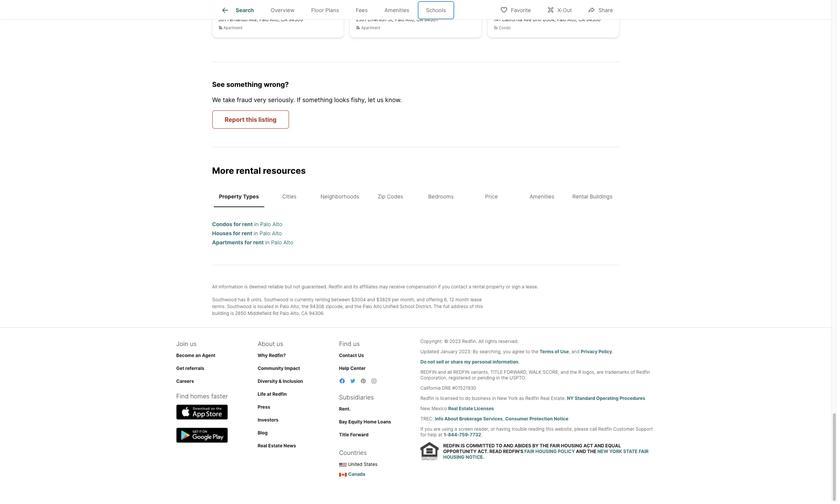Task type: locate. For each thing, give the bounding box(es) containing it.
1 bath up ave,
[[238, 10, 254, 16]]

us up redfin?
[[277, 341, 284, 348]]

redfin down &
[[273, 392, 287, 398]]

2 sq from the left
[[409, 10, 415, 16]]

bath up ave,
[[242, 10, 254, 16]]

to
[[526, 349, 531, 355], [460, 396, 464, 402]]

2 1 bath from the left
[[376, 10, 391, 16]]

the
[[302, 304, 309, 310], [355, 304, 362, 310], [532, 349, 539, 355], [570, 370, 578, 376], [502, 376, 509, 381]]

0 horizontal spatial apartment
[[224, 26, 243, 30]]

1 horizontal spatial new
[[498, 396, 507, 402]]

read
[[490, 449, 502, 455]]

something left 'looks'
[[303, 96, 333, 104]]

. up trademarks
[[613, 349, 614, 355]]

1 tab list from the top
[[212, 0, 461, 19]]

0 horizontal spatial 94306
[[289, 17, 303, 23]]

this down the lease
[[476, 304, 483, 310]]

procedures
[[620, 396, 646, 402]]

redfin is committed to and abides by the fair housing act and equal opportunity act. read redfin's
[[444, 443, 622, 455]]

1 horizontal spatial amenities
[[530, 193, 555, 200]]

of inside redfin and all redfin variants, title forward, walk score, and the r logos, are trademarks of redfin corporation, registered or pending in the uspto.
[[631, 370, 636, 376]]

a right contact
[[469, 284, 472, 290]]

0 vertical spatial amenities tab
[[376, 1, 418, 19]]

the left terms
[[532, 349, 539, 355]]

sq for 1,247
[[561, 10, 567, 16]]

0 vertical spatial estate
[[459, 406, 473, 412]]

real left the estate.
[[541, 396, 550, 402]]

this right 'reading'
[[546, 427, 554, 433]]

unified
[[383, 304, 399, 310]]

3 ft from the left
[[568, 10, 572, 16]]

1 horizontal spatial all
[[479, 339, 484, 345]]

all left rights
[[479, 339, 484, 345]]

ft for 600 sq ft
[[279, 10, 282, 16]]

are
[[597, 370, 604, 376], [434, 427, 441, 433]]

1 bath for 396 sq ft
[[376, 10, 391, 16]]

1 apartment from the left
[[224, 26, 243, 30]]

not
[[293, 284, 300, 290], [428, 360, 435, 365]]

0 vertical spatial of
[[470, 304, 474, 310]]

become
[[176, 353, 195, 359]]

1 up '2501' on the top left of the page
[[356, 10, 359, 16]]

1 vertical spatial not
[[428, 360, 435, 365]]

contact
[[339, 353, 357, 359]]

1 horizontal spatial california
[[502, 17, 523, 23]]

favorite
[[511, 7, 531, 13]]

2 ft from the left
[[417, 10, 420, 16]]

see
[[212, 81, 225, 89]]

palo
[[260, 17, 269, 23], [395, 17, 405, 23], [557, 17, 567, 23], [260, 221, 271, 228], [260, 230, 271, 237], [271, 239, 282, 246], [280, 304, 289, 310], [363, 304, 372, 310], [280, 311, 289, 317]]

0 horizontal spatial california
[[421, 386, 441, 392]]

1 vertical spatial this
[[476, 304, 483, 310]]

is
[[244, 284, 248, 290], [290, 297, 293, 303], [253, 304, 257, 310], [231, 311, 234, 317], [436, 396, 439, 402]]

estate
[[459, 406, 473, 412], [268, 444, 283, 449]]

are inside if you are using a screen reader, or having trouble reading this website, please call redfin customer support for help at
[[434, 427, 441, 433]]

share
[[599, 7, 613, 13]]

real down the "licensed"
[[449, 406, 458, 412]]

1 up 381
[[218, 10, 221, 16]]

1 vertical spatial information
[[493, 360, 519, 365]]

for right condos
[[234, 221, 241, 228]]

home
[[364, 420, 377, 425]]

0 horizontal spatial amenities
[[385, 7, 410, 13]]

1 vertical spatial at
[[439, 433, 443, 438]]

0 horizontal spatial bath
[[242, 10, 254, 16]]

1 horizontal spatial amenities tab
[[517, 187, 568, 206]]

bedrooms tab
[[416, 187, 467, 206]]

. down the committed
[[483, 455, 485, 461]]

california down beds
[[502, 17, 523, 23]]

southwood up 2850
[[227, 304, 252, 310]]

1 1 bath from the left
[[238, 10, 254, 16]]

bay equity home loans button
[[339, 420, 391, 425]]

2 1 bed from the left
[[356, 10, 370, 16]]

screen
[[459, 427, 473, 433]]

0 horizontal spatial to
[[460, 396, 464, 402]]

and left the its
[[344, 284, 352, 290]]

1 horizontal spatial of
[[555, 349, 560, 355]]

housing inside redfin is committed to and abides by the fair housing act and equal opportunity act. read redfin's
[[561, 443, 583, 449]]

reading
[[529, 427, 545, 433]]

1 horizontal spatial a
[[469, 284, 472, 290]]

california
[[502, 17, 523, 23], [421, 386, 441, 392]]

94306 down overview
[[289, 17, 303, 23]]

of left the use at the right of page
[[555, 349, 560, 355]]

2850
[[235, 311, 247, 317]]

1 vertical spatial you
[[503, 349, 511, 355]]

very
[[254, 96, 267, 104]]

0 horizontal spatial rental
[[236, 166, 261, 176]]

0 horizontal spatial at
[[267, 392, 272, 398]]

2 vertical spatial this
[[546, 427, 554, 433]]

investors
[[258, 418, 279, 423]]

notice
[[466, 455, 483, 461]]

2 horizontal spatial of
[[631, 370, 636, 376]]

and right to
[[504, 443, 514, 449]]

0 vertical spatial you
[[442, 284, 450, 290]]

0 horizontal spatial 1 bath
[[238, 10, 254, 16]]

are down info at the right
[[434, 427, 441, 433]]

94306.
[[309, 311, 325, 317]]

the left new
[[588, 449, 597, 455]]

a right sign
[[522, 284, 525, 290]]

1 bed for 600 sq ft
[[218, 10, 232, 16]]

tab list containing search
[[212, 0, 461, 19]]

bay equity home loans
[[339, 420, 391, 425]]

zip codes tab
[[365, 187, 416, 206]]

1 horizontal spatial are
[[597, 370, 604, 376]]

estate left news
[[268, 444, 283, 449]]

amenities tab
[[376, 1, 418, 19], [517, 187, 568, 206]]

operating
[[597, 396, 619, 402]]

1 horizontal spatial estate
[[459, 406, 473, 412]]

1 horizontal spatial at
[[439, 433, 443, 438]]

january
[[441, 349, 458, 355]]

at left 1-
[[439, 433, 443, 438]]

and left "$3829" on the bottom of page
[[367, 297, 375, 303]]

0 horizontal spatial 1 bed
[[218, 10, 232, 16]]

1 horizontal spatial 1 bed
[[356, 10, 370, 16]]

1 horizontal spatial 94306
[[310, 304, 325, 310]]

score,
[[543, 370, 560, 376]]

subsidiaries
[[339, 394, 374, 402]]

if inside if you are using a screen reader, or having trouble reading this website, please call redfin customer support for help at
[[421, 427, 424, 433]]

1 1 bed from the left
[[218, 10, 232, 16]]

1 bed up 381
[[218, 10, 232, 16]]

2 horizontal spatial ft
[[568, 10, 572, 16]]

redfin and all redfin variants, title forward, walk score, and the r logos, are trademarks of redfin corporation, registered or pending in the uspto.
[[421, 370, 651, 381]]

7732
[[470, 433, 482, 438]]

rental up the lease
[[473, 284, 485, 290]]

the right by
[[540, 443, 549, 449]]

help
[[339, 366, 350, 372]]

0 horizontal spatial new
[[421, 406, 431, 412]]

neighborhoods tab
[[315, 187, 365, 206]]

x-out
[[558, 7, 572, 13]]

us
[[377, 96, 384, 104], [190, 341, 197, 348], [277, 341, 284, 348], [353, 341, 360, 348]]

and
[[344, 284, 352, 290], [367, 297, 375, 303], [417, 297, 425, 303], [345, 304, 354, 310], [572, 349, 580, 355], [438, 370, 446, 376], [561, 370, 569, 376]]

bed for 600
[[222, 10, 232, 16]]

agree
[[513, 349, 525, 355]]

0 horizontal spatial are
[[434, 427, 441, 433]]

3 sq from the left
[[561, 10, 567, 16]]

redfin right trademarks
[[637, 370, 651, 376]]

1 vertical spatial if
[[421, 427, 424, 433]]

2 apartment from the left
[[362, 26, 381, 30]]

if right seriously.
[[297, 96, 301, 104]]

fair
[[550, 443, 560, 449], [525, 449, 535, 455], [639, 449, 649, 455]]

in inside southwood has 8 units. southwood is currently renting between $3004 and $3829 per month, and offering  6, 12 month lease terms. southwood is located in palo alto, the 94306 zipcode, and the palo alto unified school district. the full address of this building is 2850 middlefield rd palo alto, ca 94306.
[[275, 304, 279, 310]]

0 vertical spatial if
[[297, 96, 301, 104]]

southwood up 'terms.'
[[212, 297, 237, 303]]

you inside if you are using a screen reader, or having trouble reading this website, please call redfin customer support for help at
[[425, 427, 433, 433]]

us right join
[[190, 341, 197, 348]]

for inside if you are using a screen reader, or having trouble reading this website, please call redfin customer support for help at
[[421, 433, 427, 438]]

to right agree at right bottom
[[526, 349, 531, 355]]

0 horizontal spatial estate
[[268, 444, 283, 449]]

0 vertical spatial not
[[293, 284, 300, 290]]

bath for 396
[[380, 10, 391, 16]]

us for about us
[[277, 341, 284, 348]]

rental inside "more rental resources" heading
[[236, 166, 261, 176]]

1 horizontal spatial you
[[442, 284, 450, 290]]

1 bath for 600 sq ft
[[238, 10, 254, 16]]

cities tab
[[264, 187, 315, 206]]

a right using
[[455, 427, 458, 433]]

2 vertical spatial of
[[631, 370, 636, 376]]

1 horizontal spatial this
[[476, 304, 483, 310]]

141
[[494, 17, 501, 23]]

are inside redfin and all redfin variants, title forward, walk score, and the r logos, are trademarks of redfin corporation, registered or pending in the uspto.
[[597, 370, 604, 376]]

alto inside southwood has 8 units. southwood is currently renting between $3004 and $3829 per month, and offering  6, 12 month lease terms. southwood is located in palo alto, the 94306 zipcode, and the palo alto unified school district. the full address of this building is 2850 middlefield rd palo alto, ca 94306.
[[374, 304, 382, 310]]

this left listing
[[246, 116, 257, 123]]

1 horizontal spatial 1 bath
[[376, 10, 391, 16]]

1 vertical spatial rent
[[242, 230, 252, 237]]

you right if
[[442, 284, 450, 290]]

information up has
[[219, 284, 243, 290]]

the
[[434, 304, 442, 310]]

not right do
[[428, 360, 435, 365]]

walk
[[529, 370, 542, 376]]

1
[[218, 10, 221, 16], [238, 10, 241, 16], [356, 10, 359, 16], [376, 10, 378, 16]]

1 horizontal spatial if
[[421, 427, 424, 433]]

the down the $3004
[[355, 304, 362, 310]]

ft right x-
[[568, 10, 572, 16]]

of right trademarks
[[631, 370, 636, 376]]

1 vertical spatial new
[[421, 406, 431, 412]]

0 vertical spatial at
[[267, 392, 272, 398]]

0 horizontal spatial something
[[227, 81, 262, 89]]

loans
[[378, 420, 391, 425]]

consumer
[[506, 417, 529, 422]]

1 horizontal spatial ft
[[417, 10, 420, 16]]

1 horizontal spatial sq
[[409, 10, 415, 16]]

life at redfin
[[258, 392, 287, 398]]

if down trec:
[[421, 427, 424, 433]]

0 vertical spatial information
[[219, 284, 243, 290]]

download the redfin app on the apple app store image
[[176, 405, 228, 420]]

1 bath up emerson
[[376, 10, 391, 16]]

and right policy
[[577, 449, 587, 455]]

rent right apartments
[[253, 239, 264, 246]]

redfin down 844-
[[444, 443, 460, 449]]

of
[[470, 304, 474, 310], [555, 349, 560, 355], [631, 370, 636, 376]]

as
[[520, 396, 525, 402]]

. down agree at right bottom
[[519, 360, 520, 365]]

2501 emerson st, palo alto, ca 94301
[[356, 17, 438, 23]]

0 vertical spatial to
[[526, 349, 531, 355]]

or down services
[[491, 427, 495, 433]]

1 up emerson
[[376, 10, 378, 16]]

2 horizontal spatial 94306
[[587, 17, 601, 23]]

1-844-759-7732 .
[[444, 433, 483, 438]]

new up trec:
[[421, 406, 431, 412]]

at right "life"
[[267, 392, 272, 398]]

and right act
[[595, 443, 605, 449]]

something up fraud
[[227, 81, 262, 89]]

and down 'between'
[[345, 304, 354, 310]]

1 horizontal spatial real
[[449, 406, 458, 412]]

looks
[[334, 96, 350, 104]]

1 vertical spatial california
[[421, 386, 441, 392]]

real down blog
[[258, 444, 267, 449]]

redfin inside redfin is committed to and abides by the fair housing act and equal opportunity act. read redfin's
[[444, 443, 460, 449]]

to left do
[[460, 396, 464, 402]]

redfin?
[[269, 353, 286, 359]]

housing
[[561, 443, 583, 449], [536, 449, 557, 455], [444, 455, 465, 461]]

0 vertical spatial ,
[[569, 349, 571, 355]]

why redfin? button
[[258, 353, 286, 359]]

2 bed from the left
[[360, 10, 370, 16]]

trec:
[[421, 417, 434, 422]]

amenities
[[385, 7, 410, 13], [530, 193, 555, 200]]

1 vertical spatial ,
[[503, 417, 504, 422]]

94306 inside southwood has 8 units. southwood is currently renting between $3004 and $3829 per month, and offering  6, 12 month lease terms. southwood is located in palo alto, the 94306 zipcode, and the palo alto unified school district. the full address of this building is 2850 middlefield rd palo alto, ca 94306.
[[310, 304, 325, 310]]

licensed
[[441, 396, 459, 402]]

or inside redfin and all redfin variants, title forward, walk score, and the r logos, are trademarks of redfin corporation, registered or pending in the uspto.
[[472, 376, 477, 381]]

standard
[[575, 396, 596, 402]]

variants,
[[471, 370, 490, 376]]

bed up '2501' on the top left of the page
[[360, 10, 370, 16]]

us flag image
[[339, 464, 347, 467]]

you down the reserved.
[[503, 349, 511, 355]]

overview
[[271, 7, 295, 13]]

more rental resources
[[212, 166, 306, 176]]

1 vertical spatial something
[[303, 96, 333, 104]]

1 horizontal spatial to
[[526, 349, 531, 355]]

bath up st,
[[380, 10, 391, 16]]

1 bed
[[218, 10, 232, 16], [356, 10, 370, 16]]

committed
[[466, 443, 495, 449]]

2 horizontal spatial this
[[546, 427, 554, 433]]

2 horizontal spatial housing
[[561, 443, 583, 449]]

renting
[[315, 297, 330, 303]]

1 horizontal spatial housing
[[536, 449, 557, 455]]

york
[[610, 449, 623, 455]]

1 up 'fernando'
[[238, 10, 241, 16]]

find down careers
[[176, 393, 189, 401]]

0 horizontal spatial find
[[176, 393, 189, 401]]

trademarks
[[605, 370, 630, 376]]

2 bath from the left
[[380, 10, 391, 16]]

1 vertical spatial find
[[176, 393, 189, 401]]

logos,
[[583, 370, 596, 376]]

download the redfin app from the google play store image
[[176, 428, 228, 444]]

1 vertical spatial amenities
[[530, 193, 555, 200]]

1 sq from the left
[[271, 10, 277, 16]]

favorite button
[[494, 2, 538, 17]]

0 horizontal spatial of
[[470, 304, 474, 310]]

you down trec:
[[425, 427, 433, 433]]

1 bath from the left
[[242, 10, 254, 16]]

2 horizontal spatial sq
[[561, 10, 567, 16]]

of inside southwood has 8 units. southwood is currently renting between $3004 and $3829 per month, and offering  6, 12 month lease terms. southwood is located in palo alto, the 94306 zipcode, and the palo alto unified school district. the full address of this building is 2850 middlefield rd palo alto, ca 94306.
[[470, 304, 474, 310]]

forward,
[[504, 370, 528, 376]]

community impact button
[[258, 366, 300, 372]]

title
[[491, 370, 503, 376]]

1 horizontal spatial bath
[[380, 10, 391, 16]]

, up having
[[503, 417, 504, 422]]

.
[[613, 349, 614, 355], [519, 360, 520, 365], [482, 433, 483, 438], [483, 455, 485, 461]]

1 horizontal spatial bed
[[360, 10, 370, 16]]

1 vertical spatial estate
[[268, 444, 283, 449]]

0 horizontal spatial sq
[[271, 10, 277, 16]]

tab list
[[212, 0, 461, 19], [212, 186, 620, 208]]

0 horizontal spatial bed
[[222, 10, 232, 16]]

0 horizontal spatial about
[[258, 341, 275, 348]]

find up contact
[[339, 341, 352, 348]]

blog
[[258, 431, 268, 436]]

floor plans tab
[[303, 1, 348, 19]]

1-844-759-7732 link
[[444, 433, 482, 438]]

and right score,
[[561, 370, 569, 376]]

1 bed from the left
[[222, 10, 232, 16]]

for left the help
[[421, 433, 427, 438]]

1 horizontal spatial apartment
[[362, 26, 381, 30]]

bath for 600
[[242, 10, 254, 16]]

condo
[[499, 26, 511, 30]]

lease
[[471, 297, 482, 303]]

the inside redfin is committed to and abides by the fair housing act and equal opportunity act. read redfin's
[[540, 443, 549, 449]]

0 horizontal spatial a
[[455, 427, 458, 433]]

california down corporation,
[[421, 386, 441, 392]]

report
[[225, 116, 245, 123]]

not right but
[[293, 284, 300, 290]]

, left privacy
[[569, 349, 571, 355]]

redfin right "call"
[[599, 427, 613, 433]]

rent right condos
[[242, 221, 253, 228]]

having
[[497, 427, 511, 433]]

ft right 396
[[417, 10, 420, 16]]

protection
[[530, 417, 553, 422]]

1 horizontal spatial the
[[588, 449, 597, 455]]

bed up 381
[[222, 10, 232, 16]]

of down the lease
[[470, 304, 474, 310]]

its
[[353, 284, 359, 290]]

0 horizontal spatial housing
[[444, 455, 465, 461]]

0 horizontal spatial real
[[258, 444, 267, 449]]

us up us
[[353, 341, 360, 348]]

2 tab list from the top
[[212, 186, 620, 208]]

ca inside southwood has 8 units. southwood is currently renting between $3004 and $3829 per month, and offering  6, 12 month lease terms. southwood is located in palo alto, the 94306 zipcode, and the palo alto unified school district. the full address of this building is 2850 middlefield rd palo alto, ca 94306.
[[302, 311, 308, 317]]

inclusion
[[283, 379, 303, 385]]

0 vertical spatial california
[[502, 17, 523, 23]]

0 horizontal spatial you
[[425, 427, 433, 433]]

0 horizontal spatial not
[[293, 284, 300, 290]]

1 ft from the left
[[279, 10, 282, 16]]

1 horizontal spatial something
[[303, 96, 333, 104]]

apartment down emerson
[[362, 26, 381, 30]]

1 bed up '2501' on the top left of the page
[[356, 10, 370, 16]]

housing inside new york state fair housing notice
[[444, 455, 465, 461]]

94306 down share
[[587, 17, 601, 23]]

units.
[[251, 297, 263, 303]]

0 vertical spatial tab list
[[212, 0, 461, 19]]

information up "title"
[[493, 360, 519, 365]]

alto
[[273, 221, 283, 228], [272, 230, 282, 237], [284, 239, 294, 246], [374, 304, 382, 310]]

join us
[[176, 341, 197, 348]]

rent
[[242, 221, 253, 228], [242, 230, 252, 237], [253, 239, 264, 246]]

are right logos,
[[597, 370, 604, 376]]



Task type: vqa. For each thing, say whether or not it's contained in the screenshot.
Updated
yes



Task type: describe. For each thing, give the bounding box(es) containing it.
this inside if you are using a screen reader, or having trouble reading this website, please call redfin customer support for help at
[[546, 427, 554, 433]]

houses
[[212, 230, 232, 237]]

redfin up 'between'
[[329, 284, 343, 290]]

0 vertical spatial about
[[258, 341, 275, 348]]

is down units.
[[253, 304, 257, 310]]

get referrals button
[[176, 366, 204, 372]]

redfin is licensed to do business in new york as redfin real estate. ny standard operating procedures
[[421, 396, 646, 402]]

sell
[[436, 360, 444, 365]]

3 1 from the left
[[356, 10, 359, 16]]

0 vertical spatial rent
[[242, 221, 253, 228]]

countries
[[339, 450, 367, 457]]

support
[[636, 427, 654, 433]]

center
[[351, 366, 366, 372]]

fishy,
[[351, 96, 367, 104]]

2 horizontal spatial and
[[595, 443, 605, 449]]

at inside if you are using a screen reader, or having trouble reading this website, please call redfin customer support for help at
[[439, 433, 443, 438]]

brokerage
[[460, 417, 483, 422]]

canadian flag image
[[339, 474, 347, 477]]

overview tab
[[263, 1, 303, 19]]

news
[[284, 444, 296, 449]]

redfin facebook image
[[339, 379, 345, 385]]

bed for 396
[[360, 10, 370, 16]]

1 vertical spatial about
[[445, 417, 459, 422]]

has
[[238, 297, 246, 303]]

844-
[[448, 433, 460, 438]]

more rental resources heading
[[212, 166, 620, 186]]

dre
[[442, 386, 451, 392]]

take
[[223, 96, 235, 104]]

is up the mexico at the bottom of the page
[[436, 396, 439, 402]]

141 california ave unit b304, palo alto, ca 94306
[[494, 17, 601, 23]]

rental buildings tab
[[568, 187, 618, 206]]

1.5
[[517, 10, 524, 16]]

and right the use at the right of page
[[572, 349, 580, 355]]

by
[[533, 443, 539, 449]]

us for find us
[[353, 341, 360, 348]]

0 horizontal spatial amenities tab
[[376, 1, 418, 19]]

title forward
[[339, 433, 369, 438]]

2501
[[356, 17, 367, 23]]

and up district.
[[417, 297, 425, 303]]

terms
[[540, 349, 554, 355]]

referrals
[[185, 366, 204, 372]]

forward
[[350, 433, 369, 438]]

plans
[[326, 7, 339, 13]]

1 vertical spatial of
[[555, 349, 560, 355]]

search
[[236, 7, 254, 13]]

find for find us
[[339, 341, 352, 348]]

bay
[[339, 420, 348, 425]]

0 vertical spatial new
[[498, 396, 507, 402]]

$3004
[[352, 297, 366, 303]]

a inside if you are using a screen reader, or having trouble reading this website, please call redfin customer support for help at
[[455, 427, 458, 433]]

homes
[[190, 393, 210, 401]]

1 horizontal spatial rental
[[473, 284, 485, 290]]

customer
[[614, 427, 635, 433]]

redfin inside redfin and all redfin variants, title forward, walk score, and the r logos, are trademarks of redfin corporation, registered or pending in the uspto.
[[637, 370, 651, 376]]

2 1 from the left
[[238, 10, 241, 16]]

policy
[[558, 449, 575, 455]]

call
[[590, 427, 598, 433]]

equal housing opportunity image
[[421, 443, 439, 461]]

2 horizontal spatial you
[[503, 349, 511, 355]]

fraud
[[237, 96, 252, 104]]

know.
[[386, 96, 402, 104]]

1 vertical spatial real
[[449, 406, 458, 412]]

is left deemed
[[244, 284, 248, 290]]

1 vertical spatial to
[[460, 396, 464, 402]]

6,
[[444, 297, 448, 303]]

us right let
[[377, 96, 384, 104]]

to
[[496, 443, 503, 449]]

2023
[[450, 339, 461, 345]]

$3829
[[377, 297, 391, 303]]

the left uspto.
[[502, 376, 509, 381]]

registered
[[449, 376, 471, 381]]

united states
[[348, 462, 378, 468]]

equal
[[606, 443, 622, 449]]

why redfin?
[[258, 353, 286, 359]]

0 horizontal spatial and
[[504, 443, 514, 449]]

0 vertical spatial something
[[227, 81, 262, 89]]

become an agent
[[176, 353, 216, 359]]

redfin twitter image
[[350, 379, 356, 385]]

fair inside redfin is committed to and abides by the fair housing act and equal opportunity act. read redfin's
[[550, 443, 560, 449]]

press button
[[258, 405, 270, 411]]

find for find homes faster
[[176, 393, 189, 401]]

12
[[450, 297, 455, 303]]

press
[[258, 405, 270, 411]]

fees tab
[[348, 1, 376, 19]]

0 horizontal spatial fair
[[525, 449, 535, 455]]

report this listing button
[[212, 111, 289, 129]]

my
[[465, 360, 471, 365]]

business
[[472, 396, 491, 402]]

become an agent button
[[176, 353, 216, 359]]

ft for 396 sq ft
[[417, 10, 420, 16]]

this inside southwood has 8 units. southwood is currently renting between $3004 and $3829 per month, and offering  6, 12 month lease terms. southwood is located in palo alto, the 94306 zipcode, and the palo alto unified school district. the full address of this building is 2850 middlefield rd palo alto, ca 94306.
[[476, 304, 483, 310]]

1 horizontal spatial ,
[[569, 349, 571, 355]]

redfin inside if you are using a screen reader, or having trouble reading this website, please call redfin customer support for help at
[[599, 427, 613, 433]]

the left 'r'
[[570, 370, 578, 376]]

1 horizontal spatial and
[[577, 449, 587, 455]]

0 vertical spatial all
[[212, 284, 218, 290]]

sq for 396
[[409, 10, 415, 16]]

. up the committed
[[482, 433, 483, 438]]

cities
[[283, 193, 297, 200]]

redfin up the mexico at the bottom of the page
[[421, 396, 435, 402]]

southwood up located
[[264, 297, 289, 303]]

redfin down share
[[454, 370, 470, 376]]

is left currently
[[290, 297, 293, 303]]

redfin for is
[[444, 443, 460, 449]]

redfin pinterest image
[[361, 379, 367, 385]]

an
[[196, 353, 201, 359]]

uspto.
[[510, 376, 527, 381]]

property types tab
[[214, 187, 264, 206]]

services
[[484, 417, 503, 422]]

and left 'all' on the bottom right
[[438, 370, 446, 376]]

for right apartments
[[245, 239, 252, 246]]

new mexico real estate licenses
[[421, 406, 494, 412]]

in inside redfin and all redfin variants, title forward, walk score, and the r logos, are trademarks of redfin corporation, registered or pending in the uspto.
[[497, 376, 500, 381]]

1 vertical spatial amenities tab
[[517, 187, 568, 206]]

fair inside new york state fair housing notice
[[639, 449, 649, 455]]

updated
[[421, 349, 439, 355]]

contact
[[451, 284, 468, 290]]

why
[[258, 353, 268, 359]]

compensation
[[407, 284, 437, 290]]

&
[[279, 379, 282, 385]]

sign
[[512, 284, 521, 290]]

or inside if you are using a screen reader, or having trouble reading this website, please call redfin customer support for help at
[[491, 427, 495, 433]]

life
[[258, 392, 266, 398]]

estate.
[[551, 396, 566, 402]]

sq for 600
[[271, 10, 277, 16]]

0 horizontal spatial if
[[297, 96, 301, 104]]

or left sign
[[506, 284, 511, 290]]

#01521930
[[453, 386, 477, 392]]

condos for rent in palo alto houses for rent in palo alto apartments for rent in palo alto
[[212, 221, 294, 246]]

2 vertical spatial real
[[258, 444, 267, 449]]

0 horizontal spatial information
[[219, 284, 243, 290]]

2 horizontal spatial a
[[522, 284, 525, 290]]

the down currently
[[302, 304, 309, 310]]

1 1 from the left
[[218, 10, 221, 16]]

diversity
[[258, 379, 278, 385]]

out
[[563, 7, 572, 13]]

schools tab
[[418, 1, 455, 19]]

is left 2850
[[231, 311, 234, 317]]

redfin right as in the bottom of the page
[[526, 396, 540, 402]]

1 bed for 396 sq ft
[[356, 10, 370, 16]]

1 vertical spatial all
[[479, 339, 484, 345]]

between
[[332, 297, 350, 303]]

agent
[[202, 353, 216, 359]]

zip
[[378, 193, 386, 200]]

ft for 1,247 sq ft
[[568, 10, 572, 16]]

personal
[[472, 360, 492, 365]]

or right sell
[[445, 360, 450, 365]]

we take fraud very seriously. if something looks fishy, let us know.
[[212, 96, 402, 104]]

ave
[[524, 17, 532, 23]]

2 vertical spatial rent
[[253, 239, 264, 246]]

price tab
[[467, 187, 517, 206]]

month,
[[401, 297, 416, 303]]

middlefield
[[248, 311, 272, 317]]

located
[[258, 304, 274, 310]]

for up apartments
[[233, 230, 241, 237]]

759-
[[460, 433, 470, 438]]

us for join us
[[190, 341, 197, 348]]

redfin for and
[[421, 370, 437, 376]]

investors button
[[258, 418, 279, 423]]

community impact
[[258, 366, 300, 372]]

seriously.
[[268, 96, 295, 104]]

this inside button
[[246, 116, 257, 123]]

94301
[[425, 17, 438, 23]]

tab list containing property types
[[212, 186, 620, 208]]

4 1 from the left
[[376, 10, 378, 16]]

schools
[[426, 7, 446, 13]]

website,
[[555, 427, 574, 433]]

redfin instagram image
[[371, 379, 377, 385]]

1 horizontal spatial information
[[493, 360, 519, 365]]

381
[[218, 17, 226, 23]]

states
[[364, 462, 378, 468]]

currently
[[295, 297, 314, 303]]

act
[[584, 443, 594, 449]]

terms of use link
[[540, 349, 569, 355]]

2 horizontal spatial real
[[541, 396, 550, 402]]

title
[[339, 433, 349, 438]]



